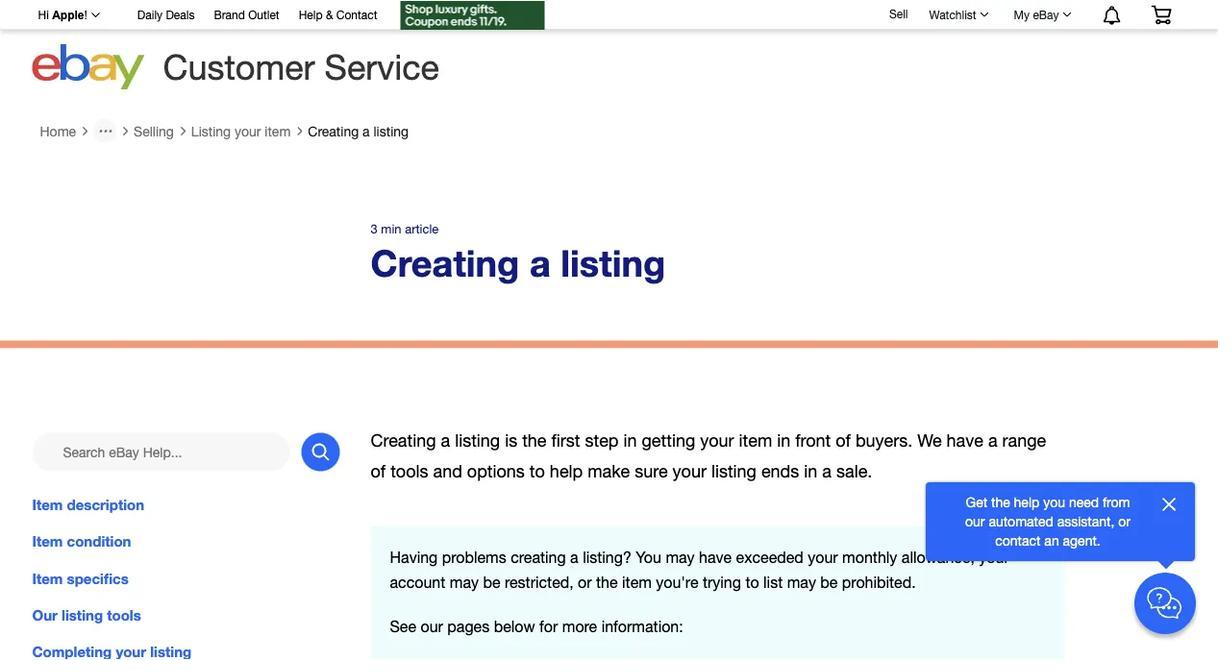 Task type: vqa. For each thing, say whether or not it's contained in the screenshot.
from
yes



Task type: locate. For each thing, give the bounding box(es) containing it.
range
[[1003, 431, 1047, 451]]

in
[[624, 431, 637, 451], [777, 431, 791, 451], [804, 462, 818, 482]]

item inside item description link
[[32, 497, 63, 514]]

1 be from the left
[[483, 574, 501, 592]]

help & contact link
[[299, 5, 377, 26]]

2 horizontal spatial the
[[992, 495, 1010, 511]]

item description link
[[32, 495, 340, 516]]

listing
[[191, 123, 231, 139]]

0 horizontal spatial may
[[450, 574, 479, 592]]

0 horizontal spatial item
[[265, 123, 291, 139]]

2 vertical spatial creating
[[371, 431, 436, 451]]

sell
[[890, 7, 908, 20]]

or
[[1119, 514, 1131, 530], [578, 574, 592, 592]]

home
[[40, 123, 76, 139]]

1 horizontal spatial or
[[1119, 514, 1131, 530]]

creating down article at the left of page
[[371, 241, 520, 285]]

tools left and
[[391, 462, 428, 482]]

listing
[[374, 123, 409, 139], [561, 241, 666, 285], [455, 431, 500, 451], [712, 462, 757, 482], [62, 607, 103, 624], [150, 643, 192, 661]]

listing your item
[[191, 123, 291, 139]]

a
[[363, 123, 370, 139], [530, 241, 551, 285], [441, 431, 450, 451], [989, 431, 998, 451], [823, 462, 832, 482], [570, 549, 579, 567]]

your inside completing your listing link
[[116, 643, 146, 661]]

make
[[588, 462, 630, 482]]

you're
[[656, 574, 699, 592]]

2 vertical spatial the
[[596, 574, 618, 592]]

prohibited.
[[842, 574, 916, 592]]

0 vertical spatial the
[[522, 431, 547, 451]]

be down problems
[[483, 574, 501, 592]]

and
[[433, 462, 462, 482]]

have up the trying
[[699, 549, 732, 567]]

creating inside creating a listing is the first step in getting your item in front of buyers. we have a range of tools and options to help make sure your listing ends in a sale.
[[371, 431, 436, 451]]

item inside creating a listing is the first step in getting your item in front of buyers. we have a range of tools and options to help make sure your listing ends in a sale.
[[739, 431, 773, 451]]

1 vertical spatial help
[[1014, 495, 1040, 511]]

our down get
[[966, 514, 985, 530]]

1 vertical spatial to
[[746, 574, 759, 592]]

in left front
[[777, 431, 791, 451]]

1 horizontal spatial have
[[947, 431, 984, 451]]

creating a listing is the first step in getting your item in front of buyers. we have a range of tools and options to help make sure your listing ends in a sale.
[[371, 431, 1047, 482]]

ends
[[762, 462, 799, 482]]

2 item from the top
[[32, 533, 63, 551]]

item up "our"
[[32, 570, 63, 587]]

the down listing?
[[596, 574, 618, 592]]

0 vertical spatial help
[[550, 462, 583, 482]]

having
[[390, 549, 438, 567]]

may down problems
[[450, 574, 479, 592]]

have right 'we'
[[947, 431, 984, 451]]

your
[[235, 123, 261, 139], [700, 431, 734, 451], [673, 462, 707, 482], [808, 549, 838, 567], [979, 549, 1010, 567], [116, 643, 146, 661]]

to right options
[[530, 462, 545, 482]]

item up the ends in the bottom of the page
[[739, 431, 773, 451]]

1 horizontal spatial of
[[836, 431, 851, 451]]

or down from
[[1119, 514, 1131, 530]]

customer service banner
[[27, 0, 1186, 96]]

1 horizontal spatial help
[[1014, 495, 1040, 511]]

your down automated
[[979, 549, 1010, 567]]

my
[[1014, 8, 1030, 21]]

item inside item specifics link
[[32, 570, 63, 587]]

watchlist link
[[919, 3, 998, 26]]

1 vertical spatial item
[[739, 431, 773, 451]]

listing?
[[583, 549, 632, 567]]

having problems creating a listing? you may have exceeded your monthly allowance, your account may be restricted, or the item you're trying to list may be prohibited.
[[390, 549, 1010, 592]]

item
[[265, 123, 291, 139], [739, 431, 773, 451], [622, 574, 652, 592]]

0 vertical spatial have
[[947, 431, 984, 451]]

2 vertical spatial item
[[622, 574, 652, 592]]

options
[[467, 462, 525, 482]]

daily
[[137, 8, 163, 22]]

tools
[[391, 462, 428, 482], [107, 607, 141, 624]]

3 item from the top
[[32, 570, 63, 587]]

allowance,
[[902, 549, 975, 567]]

tools up completing your listing
[[107, 607, 141, 624]]

our inside get the help you need from our automated assistant, or contact an agent.
[[966, 514, 985, 530]]

hi
[[38, 9, 49, 22]]

may up you're
[[666, 549, 695, 567]]

automated
[[989, 514, 1054, 530]]

your shopping cart image
[[1151, 5, 1173, 24]]

have inside "having problems creating a listing? you may have exceeded your monthly allowance, your account may be restricted, or the item you're trying to list may be prohibited."
[[699, 549, 732, 567]]

service
[[325, 47, 439, 87]]

item down the you
[[622, 574, 652, 592]]

sell link
[[881, 7, 917, 20]]

0 vertical spatial item
[[32, 497, 63, 514]]

to
[[530, 462, 545, 482], [746, 574, 759, 592]]

1 vertical spatial the
[[992, 495, 1010, 511]]

help down first
[[550, 462, 583, 482]]

we
[[918, 431, 942, 451]]

0 horizontal spatial or
[[578, 574, 592, 592]]

0 horizontal spatial be
[[483, 574, 501, 592]]

listing your item link
[[191, 123, 291, 139]]

Search eBay Help... text field
[[32, 433, 290, 472]]

item up item specifics
[[32, 533, 63, 551]]

0 vertical spatial our
[[966, 514, 985, 530]]

the inside creating a listing is the first step in getting your item in front of buyers. we have a range of tools and options to help make sure your listing ends in a sale.
[[522, 431, 547, 451]]

1 horizontal spatial to
[[746, 574, 759, 592]]

2 horizontal spatial item
[[739, 431, 773, 451]]

1 item from the top
[[32, 497, 63, 514]]

1 vertical spatial have
[[699, 549, 732, 567]]

the right the "is"
[[522, 431, 547, 451]]

0 horizontal spatial tools
[[107, 607, 141, 624]]

exceeded
[[736, 549, 804, 567]]

below
[[494, 618, 535, 636]]

in right step
[[624, 431, 637, 451]]

of left and
[[371, 462, 386, 482]]

0 horizontal spatial have
[[699, 549, 732, 567]]

the right get
[[992, 495, 1010, 511]]

of right front
[[836, 431, 851, 451]]

your inside listing your item link
[[235, 123, 261, 139]]

my ebay link
[[1004, 3, 1080, 26]]

0 horizontal spatial to
[[530, 462, 545, 482]]

1 vertical spatial creating
[[371, 241, 520, 285]]

your down our listing tools
[[116, 643, 146, 661]]

help
[[299, 8, 323, 22]]

contact
[[996, 533, 1041, 549]]

to left list
[[746, 574, 759, 592]]

selling
[[134, 123, 174, 139]]

creating
[[308, 123, 359, 139], [371, 241, 520, 285], [371, 431, 436, 451]]

assistant,
[[1058, 514, 1115, 530]]

creating down the customer service
[[308, 123, 359, 139]]

creating a listing link
[[308, 123, 409, 139]]

help up automated
[[1014, 495, 1040, 511]]

1 vertical spatial or
[[578, 574, 592, 592]]

1 horizontal spatial the
[[596, 574, 618, 592]]

or down listing?
[[578, 574, 592, 592]]

may
[[666, 549, 695, 567], [450, 574, 479, 592], [787, 574, 816, 592]]

1 horizontal spatial item
[[622, 574, 652, 592]]

creating up and
[[371, 431, 436, 451]]

our
[[966, 514, 985, 530], [421, 618, 443, 636]]

0 horizontal spatial help
[[550, 462, 583, 482]]

1 horizontal spatial tools
[[391, 462, 428, 482]]

0 horizontal spatial the
[[522, 431, 547, 451]]

item up "item condition"
[[32, 497, 63, 514]]

2 vertical spatial item
[[32, 570, 63, 587]]

in right the ends in the bottom of the page
[[804, 462, 818, 482]]

be left 'prohibited.'
[[821, 574, 838, 592]]

have
[[947, 431, 984, 451], [699, 549, 732, 567]]

0 horizontal spatial our
[[421, 618, 443, 636]]

brand
[[214, 8, 245, 22]]

may right list
[[787, 574, 816, 592]]

1 vertical spatial our
[[421, 618, 443, 636]]

3 min article creating a listing
[[371, 222, 666, 285]]

0 vertical spatial creating
[[308, 123, 359, 139]]

help & contact
[[299, 8, 377, 22]]

daily deals
[[137, 8, 195, 22]]

of
[[836, 431, 851, 451], [371, 462, 386, 482]]

0 horizontal spatial of
[[371, 462, 386, 482]]

1 horizontal spatial our
[[966, 514, 985, 530]]

0 vertical spatial or
[[1119, 514, 1131, 530]]

item
[[32, 497, 63, 514], [32, 533, 63, 551], [32, 570, 63, 587]]

the
[[522, 431, 547, 451], [992, 495, 1010, 511], [596, 574, 618, 592]]

1 horizontal spatial be
[[821, 574, 838, 592]]

creating for creating a listing
[[308, 123, 359, 139]]

1 vertical spatial item
[[32, 533, 63, 551]]

article
[[405, 222, 439, 237]]

0 vertical spatial tools
[[391, 462, 428, 482]]

our right see
[[421, 618, 443, 636]]

your right listing
[[235, 123, 261, 139]]

item inside item condition link
[[32, 533, 63, 551]]

be
[[483, 574, 501, 592], [821, 574, 838, 592]]

outlet
[[248, 8, 280, 22]]

item specifics
[[32, 570, 129, 587]]

item right listing
[[265, 123, 291, 139]]

0 vertical spatial to
[[530, 462, 545, 482]]



Task type: describe. For each thing, give the bounding box(es) containing it.
or inside get the help you need from our automated assistant, or contact an agent.
[[1119, 514, 1131, 530]]

the inside "having problems creating a listing? you may have exceeded your monthly allowance, your account may be restricted, or the item you're trying to list may be prohibited."
[[596, 574, 618, 592]]

restricted,
[[505, 574, 574, 592]]

1 horizontal spatial in
[[777, 431, 791, 451]]

completing your listing
[[32, 643, 192, 661]]

the inside get the help you need from our automated assistant, or contact an agent.
[[992, 495, 1010, 511]]

get
[[966, 495, 988, 511]]

deals
[[166, 8, 195, 22]]

creating for creating a listing is the first step in getting your item in front of buyers. we have a range of tools and options to help make sure your listing ends in a sale.
[[371, 431, 436, 451]]

you
[[636, 549, 662, 567]]

ebay
[[1033, 8, 1059, 21]]

sure
[[635, 462, 668, 482]]

sale.
[[837, 462, 873, 482]]

trying
[[703, 574, 741, 592]]

item condition
[[32, 533, 131, 551]]

your left monthly
[[808, 549, 838, 567]]

pages
[[448, 618, 490, 636]]

see our pages below for more information:
[[390, 618, 684, 636]]

condition
[[67, 533, 131, 551]]

get the help you need from our automated assistant, or contact an agent. tooltip
[[957, 493, 1140, 551]]

to inside "having problems creating a listing? you may have exceeded your monthly allowance, your account may be restricted, or the item you're trying to list may be prohibited."
[[746, 574, 759, 592]]

apple
[[52, 9, 84, 22]]

0 vertical spatial of
[[836, 431, 851, 451]]

completing your listing link
[[32, 641, 340, 661]]

creating a listing
[[308, 123, 409, 139]]

1 vertical spatial of
[[371, 462, 386, 482]]

information:
[[602, 618, 684, 636]]

customer
[[163, 47, 315, 87]]

1 vertical spatial tools
[[107, 607, 141, 624]]

0 horizontal spatial in
[[624, 431, 637, 451]]

creating inside the '3 min article creating a listing'
[[371, 241, 520, 285]]

specifics
[[67, 570, 129, 587]]

list
[[764, 574, 783, 592]]

1 horizontal spatial may
[[666, 549, 695, 567]]

watchlist
[[929, 8, 977, 21]]

selling link
[[134, 123, 174, 139]]

from
[[1103, 495, 1130, 511]]

your right the getting
[[700, 431, 734, 451]]

0 vertical spatial item
[[265, 123, 291, 139]]

description
[[67, 497, 144, 514]]

item for item specifics
[[32, 570, 63, 587]]

getting
[[642, 431, 696, 451]]

3
[[371, 222, 378, 237]]

creating a listing main content
[[0, 112, 1219, 661]]

see
[[390, 618, 416, 636]]

item condition link
[[32, 532, 340, 553]]

item for item condition
[[32, 533, 63, 551]]

our listing tools
[[32, 607, 141, 624]]

brand outlet link
[[214, 5, 280, 26]]

my ebay
[[1014, 8, 1059, 21]]

front
[[796, 431, 831, 451]]

to inside creating a listing is the first step in getting your item in front of buyers. we have a range of tools and options to help make sure your listing ends in a sale.
[[530, 462, 545, 482]]

tools inside creating a listing is the first step in getting your item in front of buyers. we have a range of tools and options to help make sure your listing ends in a sale.
[[391, 462, 428, 482]]

you
[[1044, 495, 1066, 511]]

2 horizontal spatial in
[[804, 462, 818, 482]]

for
[[540, 618, 558, 636]]

item description
[[32, 497, 144, 514]]

min
[[381, 222, 402, 237]]

completing
[[32, 643, 112, 661]]

2 be from the left
[[821, 574, 838, 592]]

a inside the '3 min article creating a listing'
[[530, 241, 551, 285]]

get the coupon image
[[401, 1, 545, 30]]

problems
[[442, 549, 507, 567]]

step
[[585, 431, 619, 451]]

customer service
[[163, 47, 439, 87]]

listing inside the '3 min article creating a listing'
[[561, 241, 666, 285]]

first
[[552, 431, 580, 451]]

contact
[[336, 8, 377, 22]]

our
[[32, 607, 58, 624]]

item for item description
[[32, 497, 63, 514]]

home link
[[40, 123, 76, 139]]

2 horizontal spatial may
[[787, 574, 816, 592]]

monthly
[[843, 549, 898, 567]]

help inside get the help you need from our automated assistant, or contact an agent.
[[1014, 495, 1040, 511]]

item specifics link
[[32, 568, 340, 589]]

a inside "having problems creating a listing? you may have exceeded your monthly allowance, your account may be restricted, or the item you're trying to list may be prohibited."
[[570, 549, 579, 567]]

more
[[562, 618, 597, 636]]

daily deals link
[[137, 5, 195, 26]]

is
[[505, 431, 518, 451]]

have inside creating a listing is the first step in getting your item in front of buyers. we have a range of tools and options to help make sure your listing ends in a sale.
[[947, 431, 984, 451]]

account
[[390, 574, 446, 592]]

agent.
[[1063, 533, 1101, 549]]

brand outlet
[[214, 8, 280, 22]]

our listing tools link
[[32, 605, 340, 626]]

buyers.
[[856, 431, 913, 451]]

need
[[1069, 495, 1099, 511]]

creating
[[511, 549, 566, 567]]

&
[[326, 8, 333, 22]]

!
[[84, 9, 87, 22]]

an
[[1045, 533, 1059, 549]]

get the help you need from our automated assistant, or contact an agent.
[[966, 495, 1131, 549]]

or inside "having problems creating a listing? you may have exceeded your monthly allowance, your account may be restricted, or the item you're trying to list may be prohibited."
[[578, 574, 592, 592]]

hi apple !
[[38, 9, 87, 22]]

our inside creating a listing main content
[[421, 618, 443, 636]]

help inside creating a listing is the first step in getting your item in front of buyers. we have a range of tools and options to help make sure your listing ends in a sale.
[[550, 462, 583, 482]]

your down the getting
[[673, 462, 707, 482]]

item inside "having problems creating a listing? you may have exceeded your monthly allowance, your account may be restricted, or the item you're trying to list may be prohibited."
[[622, 574, 652, 592]]

account navigation
[[27, 0, 1186, 32]]



